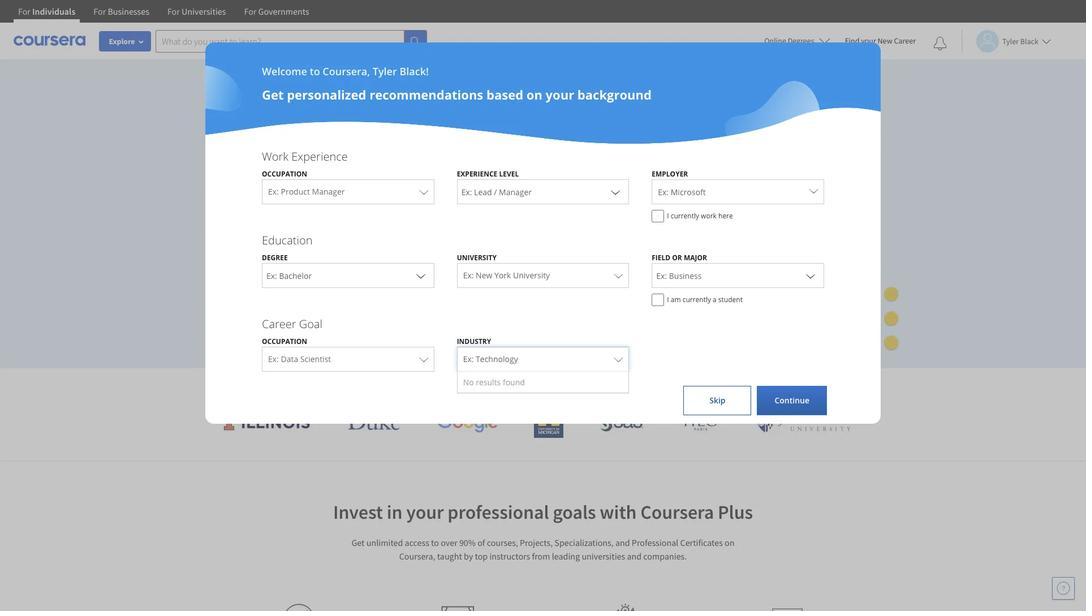 Task type: locate. For each thing, give the bounding box(es) containing it.
occupation down work
[[262, 169, 307, 179]]

0 horizontal spatial in
[[387, 500, 403, 524]]

plus
[[744, 377, 770, 396], [718, 500, 754, 524]]

your inside onboardingmodal dialog
[[546, 86, 575, 103]]

for left businesses
[[94, 6, 106, 17]]

save money image
[[442, 606, 482, 611]]

Industry text field
[[463, 349, 609, 371]]

2 for from the left
[[94, 6, 106, 17]]

for individuals
[[18, 6, 75, 17]]

recommendations
[[370, 86, 484, 103]]

1 vertical spatial currently
[[683, 295, 712, 305]]

for left "universities"
[[168, 6, 180, 17]]

work
[[262, 149, 289, 164]]

0 vertical spatial get
[[262, 86, 284, 103]]

0 horizontal spatial leading
[[426, 377, 472, 396]]

individuals
[[32, 6, 75, 17]]

coursera, left taught
[[400, 551, 436, 562]]

plus up certificates
[[718, 500, 754, 524]]

coursera up professional
[[641, 500, 715, 524]]

access left over
[[405, 537, 430, 549]]

0 horizontal spatial experience
[[292, 149, 348, 164]]

professional
[[448, 500, 549, 524]]

skip
[[710, 395, 726, 406]]

and
[[268, 176, 290, 193], [551, 377, 575, 396], [616, 537, 630, 549], [628, 551, 642, 562]]

currently left the a
[[683, 295, 712, 305]]

i for work experience
[[668, 211, 670, 221]]

1 vertical spatial experience
[[457, 169, 498, 179]]

professional
[[632, 537, 679, 549]]

1 horizontal spatial chevron down image
[[804, 269, 818, 283]]

0 horizontal spatial university
[[457, 253, 497, 263]]

1 vertical spatial career
[[262, 316, 296, 332]]

1 horizontal spatial universities
[[582, 551, 626, 562]]

new left york
[[476, 270, 493, 281]]

to
[[310, 65, 320, 78], [316, 156, 328, 173], [431, 537, 439, 549]]

coursera, up personalized
[[323, 65, 370, 78]]

1 vertical spatial i
[[668, 295, 670, 305]]

projects,
[[520, 537, 553, 549]]

on up included
[[532, 156, 548, 173]]

1 vertical spatial leading
[[552, 551, 580, 562]]

courses, up programs—all on the left top of the page
[[441, 156, 489, 173]]

i inside work experience element
[[668, 211, 670, 221]]

1 vertical spatial on
[[532, 156, 548, 173]]

0 vertical spatial experience
[[292, 149, 348, 164]]

plus left continue
[[744, 377, 770, 396]]

0 vertical spatial occupation field
[[263, 179, 434, 204]]

1 horizontal spatial in
[[551, 176, 562, 193]]

1 i from the top
[[668, 211, 670, 221]]

2 occupation field from the top
[[263, 347, 434, 372]]

experience up ready
[[292, 149, 348, 164]]

get left unlimited
[[352, 537, 365, 549]]

0 vertical spatial in
[[551, 176, 562, 193]]

i left am at top
[[668, 295, 670, 305]]

get inside onboardingmodal dialog
[[262, 86, 284, 103]]

0 vertical spatial currently
[[671, 211, 700, 221]]

1 for from the left
[[18, 6, 31, 17]]

free
[[279, 278, 296, 289]]

1 vertical spatial plus
[[718, 500, 754, 524]]

personalized
[[287, 86, 367, 103]]

access inside get unlimited access to over 90% of courses, projects, specializations, and professional certificates on coursera, taught by top instructors from leading universities and companies.
[[405, 537, 430, 549]]

sas image
[[601, 414, 644, 432]]

career goal element
[[251, 316, 836, 393]]

0 horizontal spatial coursera,
[[323, 65, 370, 78]]

education element
[[251, 233, 836, 312]]

job-
[[294, 176, 316, 193]]

ex: left york
[[463, 270, 474, 281]]

i inside the education 'element'
[[668, 295, 670, 305]]

get for get unlimited access to over 90% of courses, projects, specializations, and professional certificates on coursera, taught by top instructors from leading universities and companies.
[[352, 537, 365, 549]]

and up subscription
[[268, 176, 290, 193]]

1 horizontal spatial coursera,
[[400, 551, 436, 562]]

occupation field for work experience
[[263, 179, 434, 204]]

for for individuals
[[18, 6, 31, 17]]

based
[[487, 86, 524, 103]]

2 i from the top
[[668, 295, 670, 305]]

0 vertical spatial to
[[310, 65, 320, 78]]

occupation for work
[[262, 169, 307, 179]]

and down industry field
[[551, 377, 575, 396]]

your left background
[[546, 86, 575, 103]]

7,000+
[[331, 156, 370, 173]]

2 occupation from the top
[[262, 337, 307, 346]]

to left over
[[431, 537, 439, 549]]

subscription
[[245, 196, 317, 213]]

career
[[895, 36, 917, 46], [262, 316, 296, 332]]

coursera,
[[323, 65, 370, 78], [400, 551, 436, 562]]

ex: left product
[[268, 186, 279, 197]]

1 horizontal spatial university
[[514, 270, 550, 281]]

0 vertical spatial new
[[878, 36, 893, 46]]

1 vertical spatial occupation field
[[263, 347, 434, 372]]

career left goal
[[262, 316, 296, 332]]

coursera up hec paris image
[[682, 377, 740, 396]]

0 vertical spatial leading
[[426, 377, 472, 396]]

0 vertical spatial courses,
[[441, 156, 489, 173]]

0 horizontal spatial universities
[[475, 377, 548, 396]]

to up personalized
[[310, 65, 320, 78]]

ex: down industry
[[463, 354, 474, 365]]

your down projects,
[[215, 196, 242, 213]]

duke university image
[[348, 412, 400, 430]]

unlimited certificates image
[[773, 608, 803, 611]]

no
[[463, 377, 474, 388]]

top
[[475, 551, 488, 562]]

4 for from the left
[[244, 6, 257, 17]]

1 vertical spatial courses,
[[487, 537, 519, 549]]

i
[[668, 211, 670, 221], [668, 295, 670, 305]]

0 vertical spatial coursera,
[[323, 65, 370, 78]]

show notifications image
[[934, 37, 948, 50]]

0 vertical spatial occupation
[[262, 169, 307, 179]]

3 for from the left
[[168, 6, 180, 17]]

manager
[[312, 186, 345, 197]]

to inside get unlimited access to over 90% of courses, projects, specializations, and professional certificates on coursera, taught by top instructors from leading universities and companies.
[[431, 537, 439, 549]]

chevron down image for degree
[[414, 269, 428, 283]]

found
[[503, 377, 525, 388]]

with right companies
[[652, 377, 679, 396]]

0 horizontal spatial get
[[262, 86, 284, 103]]

2 vertical spatial to
[[431, 537, 439, 549]]

1 vertical spatial coursera,
[[400, 551, 436, 562]]

1 horizontal spatial leading
[[552, 551, 580, 562]]

johns hopkins university image
[[756, 412, 864, 433]]

field
[[652, 253, 671, 263]]

Occupation field
[[263, 179, 434, 204], [263, 347, 434, 372]]

universities down the specializations,
[[582, 551, 626, 562]]

2 vertical spatial on
[[725, 537, 735, 549]]

1 occupation from the top
[[262, 169, 307, 179]]

for left the governments
[[244, 6, 257, 17]]

university right york
[[514, 270, 550, 281]]

universities
[[182, 6, 226, 17]]

for for universities
[[168, 6, 180, 17]]

continue
[[775, 395, 810, 406]]

courses, up instructors
[[487, 537, 519, 549]]

and down professional
[[628, 551, 642, 562]]

with right goals
[[600, 500, 637, 524]]

0 horizontal spatial career
[[262, 316, 296, 332]]

certificates
[[681, 537, 723, 549]]

occupation
[[262, 169, 307, 179], [262, 337, 307, 346]]

1 horizontal spatial get
[[352, 537, 365, 549]]

0 vertical spatial on
[[527, 86, 543, 103]]

get inside get unlimited access to over 90% of courses, projects, specializations, and professional certificates on coursera, taught by top instructors from leading universities and companies.
[[352, 537, 365, 549]]

unlimited
[[215, 156, 272, 173]]

coursera image
[[14, 32, 85, 50]]

get for get personalized recommendations based on your background
[[262, 86, 284, 103]]

1 chevron down image from the left
[[414, 269, 428, 283]]

1 horizontal spatial new
[[878, 36, 893, 46]]

occupation up data
[[262, 337, 307, 346]]

microsoft
[[671, 187, 706, 198]]

for universities
[[168, 6, 226, 17]]

certificate
[[352, 176, 409, 193]]

None search field
[[156, 30, 427, 52]]

in up unlimited
[[387, 500, 403, 524]]

product
[[281, 186, 310, 197]]

1 vertical spatial to
[[316, 156, 328, 173]]

on right certificates
[[725, 537, 735, 549]]

2 chevron down image from the left
[[804, 269, 818, 283]]

university of michigan image
[[535, 407, 564, 438]]

a
[[713, 295, 717, 305]]

in right included
[[551, 176, 562, 193]]

0 vertical spatial i
[[668, 211, 670, 221]]

1 horizontal spatial experience
[[457, 169, 498, 179]]

by
[[464, 551, 473, 562]]

goals
[[553, 500, 596, 524]]

for left individuals
[[18, 6, 31, 17]]

1 vertical spatial get
[[352, 537, 365, 549]]

leading
[[426, 377, 472, 396], [552, 551, 580, 562]]

0 vertical spatial plus
[[744, 377, 770, 396]]

find
[[846, 36, 860, 46]]

ex: left data
[[268, 354, 279, 365]]

1 horizontal spatial career
[[895, 36, 917, 46]]

experience left level
[[457, 169, 498, 179]]

background
[[578, 86, 652, 103]]

ex: new york university
[[463, 270, 550, 281]]

occupation inside career goal element
[[262, 337, 307, 346]]

0 horizontal spatial access
[[275, 156, 313, 173]]

occupation field inside career goal element
[[263, 347, 434, 372]]

1 vertical spatial access
[[405, 537, 430, 549]]

access up job-
[[275, 156, 313, 173]]

in inside unlimited access to 7,000+ world-class courses, hands-on projects, and job-ready certificate programs—all included in your subscription
[[551, 176, 562, 193]]

occupation field down goal
[[263, 347, 434, 372]]

get down welcome
[[262, 86, 284, 103]]

ex: down employer
[[659, 187, 669, 198]]

find your new career link
[[840, 34, 922, 48]]

0 vertical spatial access
[[275, 156, 313, 173]]

world-
[[373, 156, 410, 173]]

for for businesses
[[94, 6, 106, 17]]

your right find
[[862, 36, 877, 46]]

universities inside get unlimited access to over 90% of courses, projects, specializations, and professional certificates on coursera, taught by top instructors from leading universities and companies.
[[582, 551, 626, 562]]

chevron down image
[[609, 185, 623, 199]]

1 vertical spatial new
[[476, 270, 493, 281]]

access
[[275, 156, 313, 173], [405, 537, 430, 549]]

technology
[[476, 354, 518, 365]]

currently left the work
[[671, 211, 700, 221]]

black!
[[400, 65, 429, 78]]

universities down technology
[[475, 377, 548, 396]]

career inside find your new career "link"
[[895, 36, 917, 46]]

or
[[673, 253, 683, 263]]

i right i currently work here option at the top
[[668, 211, 670, 221]]

leading left the results
[[426, 377, 472, 396]]

help center image
[[1058, 582, 1071, 596]]

programs—all
[[412, 176, 495, 193]]

0 vertical spatial with
[[652, 377, 679, 396]]

/month, cancel anytime
[[229, 252, 323, 262]]

coursera plus image
[[215, 104, 387, 121]]

new right find
[[878, 36, 893, 46]]

york
[[495, 270, 511, 281]]

occupation inside work experience element
[[262, 169, 307, 179]]

on right based
[[527, 86, 543, 103]]

0 horizontal spatial chevron down image
[[414, 269, 428, 283]]

1 horizontal spatial access
[[405, 537, 430, 549]]

1 vertical spatial occupation
[[262, 337, 307, 346]]

universities
[[475, 377, 548, 396], [582, 551, 626, 562]]

banner navigation
[[9, 0, 319, 31]]

0 horizontal spatial with
[[600, 500, 637, 524]]

occupation field down 7,000+
[[263, 179, 434, 204]]

experience level
[[457, 169, 519, 179]]

0 vertical spatial career
[[895, 36, 917, 46]]

ex: inside the education 'element'
[[463, 270, 474, 281]]

1 vertical spatial universities
[[582, 551, 626, 562]]

university up york
[[457, 253, 497, 263]]

1 vertical spatial with
[[600, 500, 637, 524]]

career left the show notifications image
[[895, 36, 917, 46]]

1 occupation field from the top
[[263, 179, 434, 204]]

to up ready
[[316, 156, 328, 173]]

chevron down image
[[414, 269, 428, 283], [804, 269, 818, 283]]

ex: for ex: microsoft
[[659, 187, 669, 198]]

experience
[[292, 149, 348, 164], [457, 169, 498, 179]]

leading down the specializations,
[[552, 551, 580, 562]]

leading universities and companies with coursera plus
[[422, 377, 770, 396]]

flexible learning image
[[605, 604, 645, 611]]

no results found
[[463, 377, 525, 388]]

0 horizontal spatial new
[[476, 270, 493, 281]]

on
[[527, 86, 543, 103], [532, 156, 548, 173], [725, 537, 735, 549]]

university of illinois at urbana-champaign image
[[223, 414, 311, 432]]

career inside career goal element
[[262, 316, 296, 332]]

companies.
[[644, 551, 687, 562]]

goal
[[299, 316, 323, 332]]

in
[[551, 176, 562, 193], [387, 500, 403, 524]]

occupation field inside work experience element
[[263, 179, 434, 204]]

new inside "link"
[[878, 36, 893, 46]]



Task type: vqa. For each thing, say whether or not it's contained in the screenshot.
any
no



Task type: describe. For each thing, give the bounding box(es) containing it.
and left professional
[[616, 537, 630, 549]]

class
[[410, 156, 438, 173]]

education
[[262, 233, 313, 248]]

taught
[[437, 551, 462, 562]]

currently inside work experience element
[[671, 211, 700, 221]]

instructors
[[490, 551, 531, 562]]

results
[[476, 377, 501, 388]]

ex: for ex: new york university
[[463, 270, 474, 281]]

specializations,
[[555, 537, 614, 549]]

for governments
[[244, 6, 309, 17]]

tyler
[[373, 65, 397, 78]]

0 vertical spatial university
[[457, 253, 497, 263]]

ready
[[316, 176, 349, 193]]

I am currently a student checkbox
[[652, 294, 665, 306]]

hands-
[[493, 156, 532, 173]]

industry
[[457, 337, 492, 346]]

employer
[[652, 169, 689, 179]]

skip button
[[684, 386, 752, 416]]

over
[[441, 537, 458, 549]]

coursera, inside onboardingmodal dialog
[[323, 65, 370, 78]]

your inside "link"
[[862, 36, 877, 46]]

1 horizontal spatial with
[[652, 377, 679, 396]]

0 vertical spatial coursera
[[682, 377, 740, 396]]

i currently work here
[[668, 211, 734, 221]]

ex: for ex: data scientist
[[268, 354, 279, 365]]

I currently work here checkbox
[[652, 210, 665, 222]]

chevron down image for field or major
[[804, 269, 818, 283]]

leading inside get unlimited access to over 90% of courses, projects, specializations, and professional certificates on coursera, taught by top instructors from leading universities and companies.
[[552, 551, 580, 562]]

your up over
[[407, 500, 444, 524]]

career goal
[[262, 316, 323, 332]]

ex: microsoft
[[659, 187, 706, 198]]

google image
[[437, 412, 498, 433]]

90%
[[460, 537, 476, 549]]

to inside unlimited access to 7,000+ world-class courses, hands-on projects, and job-ready certificate programs—all included in your subscription
[[316, 156, 328, 173]]

7-
[[255, 278, 262, 289]]

currently inside the education 'element'
[[683, 295, 712, 305]]

work experience
[[262, 149, 348, 164]]

unlimited
[[367, 537, 403, 549]]

/month,
[[229, 252, 261, 262]]

work experience element
[[251, 149, 836, 228]]

welcome to coursera, tyler black!
[[262, 65, 429, 78]]

onboardingmodal dialog
[[0, 0, 1087, 611]]

anytime
[[290, 252, 323, 262]]

for businesses
[[94, 6, 149, 17]]

ex: for ex: technology
[[463, 354, 474, 365]]

invest in your professional goals with coursera plus
[[333, 500, 754, 524]]

i am currently a student
[[668, 295, 743, 305]]

occupation for career
[[262, 337, 307, 346]]

am
[[671, 295, 681, 305]]

of
[[478, 537, 485, 549]]

from
[[532, 551, 551, 562]]

trial
[[298, 278, 315, 289]]

start 7-day free trial
[[233, 278, 315, 289]]

start 7-day free trial button
[[215, 270, 334, 297]]

courses, inside unlimited access to 7,000+ world-class courses, hands-on projects, and job-ready certificate programs—all included in your subscription
[[441, 156, 489, 173]]

included
[[498, 176, 548, 193]]

learn anything image
[[283, 604, 314, 611]]

businesses
[[108, 6, 149, 17]]

1 vertical spatial in
[[387, 500, 403, 524]]

coursera, inside get unlimited access to over 90% of courses, projects, specializations, and professional certificates on coursera, taught by top instructors from leading universities and companies.
[[400, 551, 436, 562]]

1 vertical spatial coursera
[[641, 500, 715, 524]]

University field
[[458, 263, 629, 288]]

1 vertical spatial university
[[514, 270, 550, 281]]

your inside unlimited access to 7,000+ world-class courses, hands-on projects, and job-ready certificate programs—all included in your subscription
[[215, 196, 242, 213]]

governments
[[259, 6, 309, 17]]

0 vertical spatial universities
[[475, 377, 548, 396]]

find your new career
[[846, 36, 917, 46]]

ex: technology
[[463, 354, 518, 365]]

unlimited access to 7,000+ world-class courses, hands-on projects, and job-ready certificate programs—all included in your subscription
[[215, 156, 562, 213]]

student
[[719, 295, 743, 305]]

on inside get unlimited access to over 90% of courses, projects, specializations, and professional certificates on coursera, taught by top instructors from leading universities and companies.
[[725, 537, 735, 549]]

ex: product manager
[[268, 186, 345, 197]]

access inside unlimited access to 7,000+ world-class courses, hands-on projects, and job-ready certificate programs—all included in your subscription
[[275, 156, 313, 173]]

degree
[[262, 253, 288, 263]]

on inside dialog
[[527, 86, 543, 103]]

i for education
[[668, 295, 670, 305]]

cancel
[[263, 252, 288, 262]]

Industry field
[[458, 347, 629, 372]]

for for governments
[[244, 6, 257, 17]]

welcome
[[262, 65, 307, 78]]

data
[[281, 354, 298, 365]]

ex: for ex: product manager
[[268, 186, 279, 197]]

start
[[233, 278, 253, 289]]

companies
[[579, 377, 648, 396]]

and inside unlimited access to 7,000+ world-class courses, hands-on projects, and job-ready certificate programs—all included in your subscription
[[268, 176, 290, 193]]

major
[[684, 253, 708, 263]]

get personalized recommendations based on your background
[[262, 86, 652, 103]]

projects,
[[215, 176, 265, 193]]

to inside onboardingmodal dialog
[[310, 65, 320, 78]]

level
[[500, 169, 519, 179]]

work
[[702, 211, 717, 221]]

courses, inside get unlimited access to over 90% of courses, projects, specializations, and professional certificates on coursera, taught by top instructors from leading universities and companies.
[[487, 537, 519, 549]]

day
[[262, 278, 277, 289]]

get unlimited access to over 90% of courses, projects, specializations, and professional certificates on coursera, taught by top instructors from leading universities and companies.
[[352, 537, 735, 562]]

scientist
[[301, 354, 331, 365]]

occupation field for career goal
[[263, 347, 434, 372]]

field or major
[[652, 253, 708, 263]]

ex: data scientist
[[268, 354, 331, 365]]

invest
[[333, 500, 383, 524]]

hec paris image
[[680, 411, 720, 434]]

here
[[719, 211, 734, 221]]

new inside the education 'element'
[[476, 270, 493, 281]]

on inside unlimited access to 7,000+ world-class courses, hands-on projects, and job-ready certificate programs—all included in your subscription
[[532, 156, 548, 173]]



